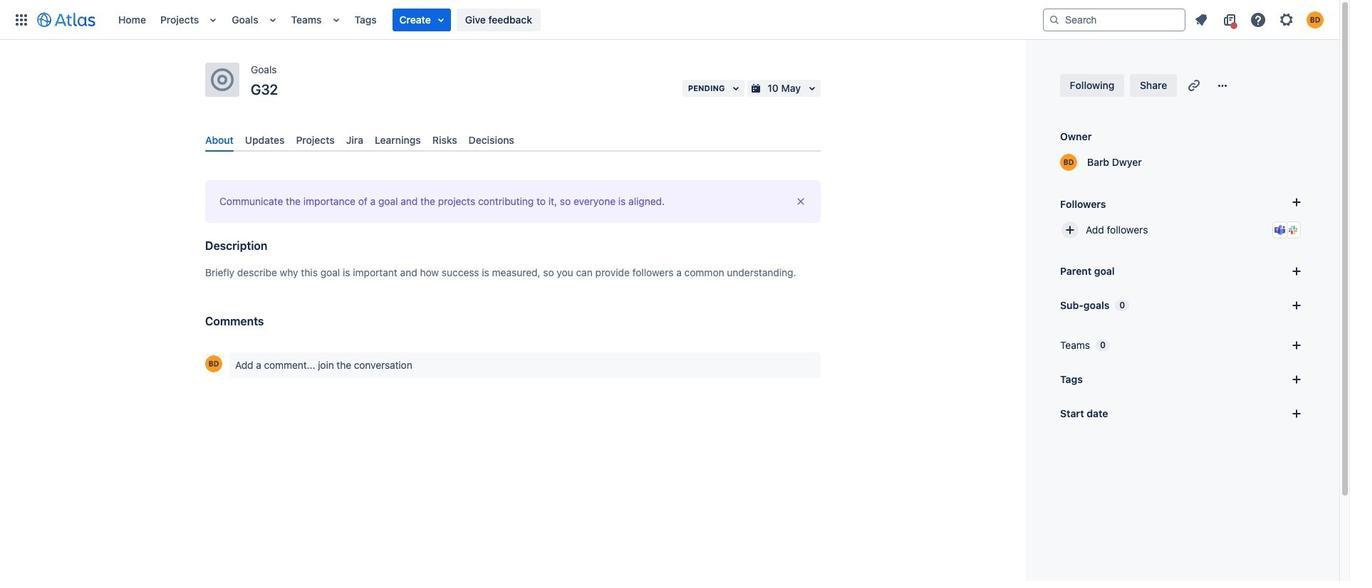 Task type: locate. For each thing, give the bounding box(es) containing it.
search image
[[1049, 14, 1060, 25]]

account image
[[1307, 11, 1324, 28]]

None search field
[[1043, 8, 1186, 31]]

more icon image
[[1214, 77, 1231, 94]]

tab list
[[200, 128, 827, 152]]

list item
[[392, 8, 451, 31]]

add follower image
[[1062, 222, 1079, 239]]

banner
[[0, 0, 1340, 40]]

list item inside top element
[[392, 8, 451, 31]]

list
[[111, 0, 1043, 40], [1189, 8, 1331, 31]]

help image
[[1250, 11, 1267, 28]]



Task type: vqa. For each thing, say whether or not it's contained in the screenshot.
Add a follower icon
yes



Task type: describe. For each thing, give the bounding box(es) containing it.
Search field
[[1043, 8, 1186, 31]]

1 horizontal spatial list
[[1189, 8, 1331, 31]]

settings image
[[1278, 11, 1295, 28]]

goal icon image
[[211, 68, 234, 91]]

0 horizontal spatial list
[[111, 0, 1043, 40]]

more information about this user image
[[205, 356, 222, 373]]

top element
[[9, 0, 1043, 40]]

add a follower image
[[1288, 194, 1305, 211]]

msteams logo showing  channels are connected to this goal image
[[1275, 224, 1286, 236]]

notifications image
[[1193, 11, 1210, 28]]

switch to... image
[[13, 11, 30, 28]]

slack logo showing nan channels are connected to this goal image
[[1288, 224, 1299, 236]]

close banner image
[[795, 196, 807, 207]]



